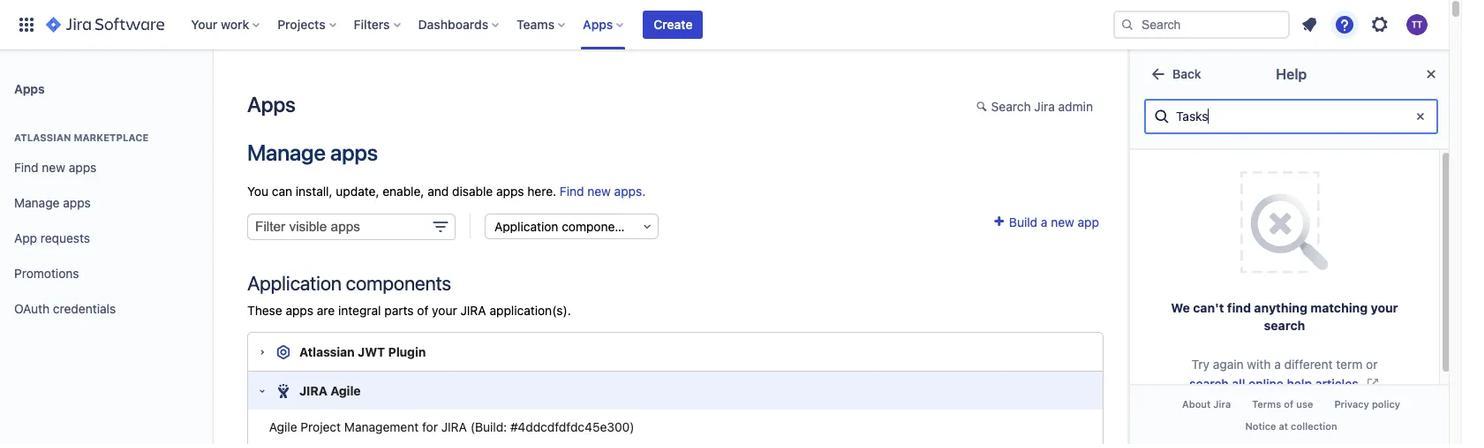 Task type: describe. For each thing, give the bounding box(es) containing it.
app
[[14, 230, 37, 245]]

0 horizontal spatial application components
[[247, 271, 451, 295]]

atlassian for atlassian jwt plugin
[[299, 344, 355, 359]]

help
[[1276, 66, 1307, 82]]

disable
[[452, 184, 493, 199]]

0 horizontal spatial apps
[[14, 81, 45, 96]]

application(s).
[[490, 303, 571, 318]]

at
[[1279, 420, 1288, 432]]

can't
[[1193, 300, 1224, 315]]

(build:
[[470, 420, 507, 435]]

banner containing your work
[[0, 0, 1449, 49]]

apps up requests
[[63, 195, 91, 210]]

use
[[1296, 398, 1313, 409]]

we can't find anything matching your search
[[1171, 300, 1398, 333]]

admin
[[1058, 99, 1093, 114]]

projects
[[277, 17, 325, 32]]

find new apps
[[14, 159, 97, 174]]

projects button
[[272, 11, 343, 39]]

0 horizontal spatial components
[[346, 271, 451, 295]]

oauth
[[14, 301, 50, 316]]

close image
[[1421, 64, 1442, 85]]

your work button
[[186, 11, 267, 39]]

back button
[[1137, 60, 1212, 88]]

apps up update,
[[330, 140, 378, 165]]

0 vertical spatial a
[[1041, 215, 1048, 230]]

find new apps link
[[7, 150, 205, 185]]

search jira admin link
[[967, 94, 1102, 122]]

2 vertical spatial jira
[[441, 420, 467, 435]]

app requests
[[14, 230, 90, 245]]

0 vertical spatial application components
[[494, 219, 633, 234]]

app requests link
[[7, 221, 205, 256]]

promotions
[[14, 265, 79, 280]]

notice
[[1245, 420, 1276, 432]]

again
[[1213, 357, 1244, 372]]

sidebar navigation image
[[192, 71, 231, 106]]

term
[[1336, 357, 1363, 372]]

all
[[1232, 376, 1245, 391]]

terms of use link
[[1241, 393, 1324, 415]]

credentials
[[53, 301, 116, 316]]

plugin
[[388, 344, 426, 359]]

your profile and settings image
[[1406, 14, 1428, 35]]

notice at collection link
[[1235, 415, 1348, 437]]

1 vertical spatial new
[[587, 184, 611, 199]]

enable,
[[383, 184, 424, 199]]

atlassian marketplace
[[14, 132, 149, 143]]

apps down atlassian marketplace
[[69, 159, 97, 174]]

project
[[301, 420, 341, 435]]

search
[[991, 99, 1031, 114]]

these
[[247, 303, 282, 318]]

and
[[428, 184, 449, 199]]

atlassian for atlassian marketplace
[[14, 132, 71, 143]]

help
[[1287, 376, 1312, 391]]

these apps are integral parts of your jira application(s).
[[247, 303, 571, 318]]

terms
[[1252, 398, 1281, 409]]

filters
[[354, 17, 390, 32]]

update,
[[336, 184, 379, 199]]

try
[[1191, 357, 1209, 372]]

build a new app link
[[992, 215, 1099, 230]]

articles.
[[1315, 376, 1362, 391]]

#4ddcdfdfdc45e300)
[[510, 420, 634, 435]]

with
[[1247, 357, 1271, 372]]

matching
[[1310, 300, 1368, 315]]

search inside we can't find anything matching your search
[[1264, 318, 1305, 333]]

back
[[1172, 66, 1201, 81]]

1 vertical spatial jira
[[299, 383, 327, 398]]

integral
[[338, 303, 381, 318]]

0 vertical spatial jira
[[460, 303, 486, 318]]

manage inside the manage apps link
[[14, 195, 60, 210]]

are
[[317, 303, 335, 318]]

build
[[1009, 215, 1038, 230]]

jira for search
[[1034, 99, 1055, 114]]

1 horizontal spatial a
[[1274, 357, 1281, 372]]

requests
[[40, 230, 90, 245]]

atlassian marketplace group
[[7, 113, 205, 332]]

work
[[221, 17, 249, 32]]

privacy policy link
[[1324, 393, 1411, 415]]

0 horizontal spatial of
[[417, 303, 429, 318]]

install,
[[296, 184, 332, 199]]

small image for build a new app
[[992, 215, 1006, 229]]

0 horizontal spatial application
[[247, 271, 342, 295]]

search image
[[1120, 18, 1135, 32]]

Search field
[[1113, 11, 1290, 39]]

appswitcher icon image
[[16, 14, 37, 35]]

Search help articles field
[[1171, 101, 1412, 132]]

promotions link
[[7, 256, 205, 291]]

help image
[[1334, 14, 1355, 35]]



Task type: vqa. For each thing, say whether or not it's contained in the screenshot.
COLLECTION
yes



Task type: locate. For each thing, give the bounding box(es) containing it.
0 horizontal spatial new
[[42, 159, 65, 174]]

parts
[[384, 303, 414, 318]]

jira left application(s).
[[460, 303, 486, 318]]

0 vertical spatial find
[[14, 159, 39, 174]]

search down anything
[[1264, 318, 1305, 333]]

0 vertical spatial small image
[[976, 100, 990, 114]]

new inside atlassian marketplace group
[[42, 159, 65, 174]]

apps
[[14, 81, 45, 96], [247, 92, 296, 117]]

components up 'parts'
[[346, 271, 451, 295]]

can
[[272, 184, 292, 199]]

settings image
[[1369, 14, 1391, 35]]

manage apps up install,
[[247, 140, 378, 165]]

your inside we can't find anything matching your search
[[1371, 300, 1398, 315]]

0 vertical spatial search
[[1264, 318, 1305, 333]]

apps left the here.
[[496, 184, 524, 199]]

0 horizontal spatial atlassian
[[14, 132, 71, 143]]

1 vertical spatial jira
[[1213, 398, 1231, 409]]

1 vertical spatial small image
[[992, 215, 1006, 229]]

jwt
[[358, 344, 385, 359]]

manage up can
[[247, 140, 326, 165]]

0 horizontal spatial find
[[14, 159, 39, 174]]

0 vertical spatial components
[[562, 219, 633, 234]]

0 vertical spatial new
[[42, 159, 65, 174]]

application components down the here.
[[494, 219, 633, 234]]

1 horizontal spatial manage
[[247, 140, 326, 165]]

jira up 'project'
[[299, 383, 327, 398]]

1 horizontal spatial search
[[1264, 318, 1305, 333]]

application up these
[[247, 271, 342, 295]]

small image inside search jira admin link
[[976, 100, 990, 114]]

1 vertical spatial manage apps
[[14, 195, 91, 210]]

small image left the 'search'
[[976, 100, 990, 114]]

application down the here.
[[494, 219, 558, 234]]

find inside atlassian marketplace group
[[14, 159, 39, 174]]

0 horizontal spatial small image
[[976, 100, 990, 114]]

app
[[1078, 215, 1099, 230]]

1 vertical spatial manage
[[14, 195, 60, 210]]

1 vertical spatial of
[[1284, 398, 1294, 409]]

atlassian jwt plugin
[[299, 344, 426, 359]]

1 horizontal spatial atlassian
[[299, 344, 355, 359]]

apps left are
[[286, 303, 313, 318]]

1 vertical spatial search
[[1189, 376, 1229, 391]]

your
[[191, 17, 217, 32]]

0 vertical spatial agile
[[330, 383, 361, 398]]

0 vertical spatial jira
[[1034, 99, 1055, 114]]

new left the app
[[1051, 215, 1074, 230]]

find down atlassian marketplace
[[14, 159, 39, 174]]

1 vertical spatial find
[[560, 184, 584, 199]]

atlassian up the find new apps
[[14, 132, 71, 143]]

agile project management for jira (build: #4ddcdfdfdc45e300)
[[269, 420, 634, 435]]

search all online help articles.
[[1189, 376, 1362, 391]]

application components up integral
[[247, 271, 451, 295]]

1 horizontal spatial jira
[[1213, 398, 1231, 409]]

notifications image
[[1299, 14, 1320, 35]]

atlassian up jira agile
[[299, 344, 355, 359]]

build a new app
[[1006, 215, 1099, 230]]

marketplace
[[74, 132, 149, 143]]

about jira button
[[1171, 393, 1241, 415]]

1 vertical spatial agile
[[269, 420, 297, 435]]

1 horizontal spatial find
[[560, 184, 584, 199]]

primary element
[[11, 0, 1113, 49]]

0 horizontal spatial jira
[[1034, 99, 1055, 114]]

privacy policy
[[1334, 398, 1400, 409]]

agile left 'project'
[[269, 420, 297, 435]]

2 vertical spatial new
[[1051, 215, 1074, 230]]

you
[[247, 184, 268, 199]]

banner
[[0, 0, 1449, 49]]

None field
[[247, 214, 456, 240]]

oauth credentials link
[[7, 291, 205, 327]]

0 horizontal spatial a
[[1041, 215, 1048, 230]]

about
[[1182, 398, 1211, 409]]

small image left build
[[992, 215, 1006, 229]]

your right matching
[[1371, 300, 1398, 315]]

components
[[562, 219, 633, 234], [346, 271, 451, 295]]

for
[[422, 420, 438, 435]]

search jira admin
[[991, 99, 1093, 114]]

small image for search jira admin
[[976, 100, 990, 114]]

apps right sidebar navigation icon
[[247, 92, 296, 117]]

find right the here.
[[560, 184, 584, 199]]

collection
[[1291, 420, 1337, 432]]

1 horizontal spatial of
[[1284, 398, 1294, 409]]

apps down the "appswitcher icon"
[[14, 81, 45, 96]]

create
[[654, 17, 693, 32]]

manage apps up app requests
[[14, 195, 91, 210]]

0 horizontal spatial agile
[[269, 420, 297, 435]]

2 horizontal spatial new
[[1051, 215, 1074, 230]]

new left the apps.
[[587, 184, 611, 199]]

filters button
[[348, 11, 406, 39]]

new down atlassian marketplace
[[42, 159, 65, 174]]

0 horizontal spatial manage apps
[[14, 195, 91, 210]]

find
[[14, 159, 39, 174], [560, 184, 584, 199]]

of left use
[[1284, 398, 1294, 409]]

manage apps inside atlassian marketplace group
[[14, 195, 91, 210]]

about jira
[[1182, 398, 1231, 409]]

search all online help articles. link
[[1179, 373, 1390, 395]]

small image inside "build a new app" link
[[992, 215, 1006, 229]]

1 horizontal spatial application components
[[494, 219, 633, 234]]

1 horizontal spatial small image
[[992, 215, 1006, 229]]

application components
[[494, 219, 633, 234], [247, 271, 451, 295]]

0 horizontal spatial manage
[[14, 195, 60, 210]]

your work
[[191, 17, 249, 32]]

manage up app
[[14, 195, 60, 210]]

management
[[344, 420, 419, 435]]

jira right for
[[441, 420, 467, 435]]

1 vertical spatial a
[[1274, 357, 1281, 372]]

find new apps. link
[[560, 184, 646, 199]]

your right 'parts'
[[432, 303, 457, 318]]

1 vertical spatial components
[[346, 271, 451, 295]]

1 horizontal spatial your
[[1371, 300, 1398, 315]]

small image
[[976, 100, 990, 114], [992, 215, 1006, 229]]

anything
[[1254, 300, 1307, 315]]

find
[[1227, 300, 1251, 315]]

0 vertical spatial application
[[494, 219, 558, 234]]

search inside search all online help articles. link
[[1189, 376, 1229, 391]]

jira
[[460, 303, 486, 318], [299, 383, 327, 398], [441, 420, 467, 435]]

1 horizontal spatial new
[[587, 184, 611, 199]]

try again with a different term or
[[1191, 357, 1378, 372]]

0 vertical spatial manage apps
[[247, 140, 378, 165]]

0 vertical spatial atlassian
[[14, 132, 71, 143]]

here.
[[527, 184, 556, 199]]

0 horizontal spatial search
[[1189, 376, 1229, 391]]

manage apps
[[247, 140, 378, 165], [14, 195, 91, 210]]

online
[[1248, 376, 1284, 391]]

terms of use
[[1252, 398, 1313, 409]]

agile down the atlassian jwt plugin on the left bottom of page
[[330, 383, 361, 398]]

1 vertical spatial application components
[[247, 271, 451, 295]]

privacy
[[1334, 398, 1369, 409]]

create button
[[643, 11, 703, 39]]

oauth credentials
[[14, 301, 116, 316]]

0 vertical spatial manage
[[247, 140, 326, 165]]

of
[[417, 303, 429, 318], [1284, 398, 1294, 409]]

different
[[1284, 357, 1333, 372]]

agile
[[330, 383, 361, 398], [269, 420, 297, 435]]

jira
[[1034, 99, 1055, 114], [1213, 398, 1231, 409]]

1 horizontal spatial manage apps
[[247, 140, 378, 165]]

you can install, update, enable, and disable apps here. find new apps.
[[247, 184, 646, 199]]

atlassian inside atlassian marketplace group
[[14, 132, 71, 143]]

jira for about
[[1213, 398, 1231, 409]]

manage
[[247, 140, 326, 165], [14, 195, 60, 210]]

jira agile
[[299, 383, 361, 398]]

search up 'about jira'
[[1189, 376, 1229, 391]]

jira right about on the right
[[1213, 398, 1231, 409]]

application
[[494, 219, 558, 234], [247, 271, 342, 295]]

we
[[1171, 300, 1190, 315]]

manage apps link
[[7, 185, 205, 221]]

atlassian
[[14, 132, 71, 143], [299, 344, 355, 359]]

apps
[[330, 140, 378, 165], [69, 159, 97, 174], [496, 184, 524, 199], [63, 195, 91, 210], [286, 303, 313, 318]]

notice at collection
[[1245, 420, 1337, 432]]

0 horizontal spatial your
[[432, 303, 457, 318]]

0 vertical spatial of
[[417, 303, 429, 318]]

a right build
[[1041, 215, 1048, 230]]

policy
[[1372, 398, 1400, 409]]

jira left admin
[[1034, 99, 1055, 114]]

components down find new apps. link
[[562, 219, 633, 234]]

jira software image
[[46, 14, 164, 35], [46, 14, 164, 35]]

1 horizontal spatial agile
[[330, 383, 361, 398]]

a right with
[[1274, 357, 1281, 372]]

1 horizontal spatial application
[[494, 219, 558, 234]]

1 vertical spatial atlassian
[[299, 344, 355, 359]]

a
[[1041, 215, 1048, 230], [1274, 357, 1281, 372]]

apps.
[[614, 184, 646, 199]]

1 horizontal spatial components
[[562, 219, 633, 234]]

or
[[1366, 357, 1378, 372]]

of right 'parts'
[[417, 303, 429, 318]]

1 horizontal spatial apps
[[247, 92, 296, 117]]

new
[[42, 159, 65, 174], [587, 184, 611, 199], [1051, 215, 1074, 230]]

1 vertical spatial application
[[247, 271, 342, 295]]

jira inside button
[[1213, 398, 1231, 409]]



